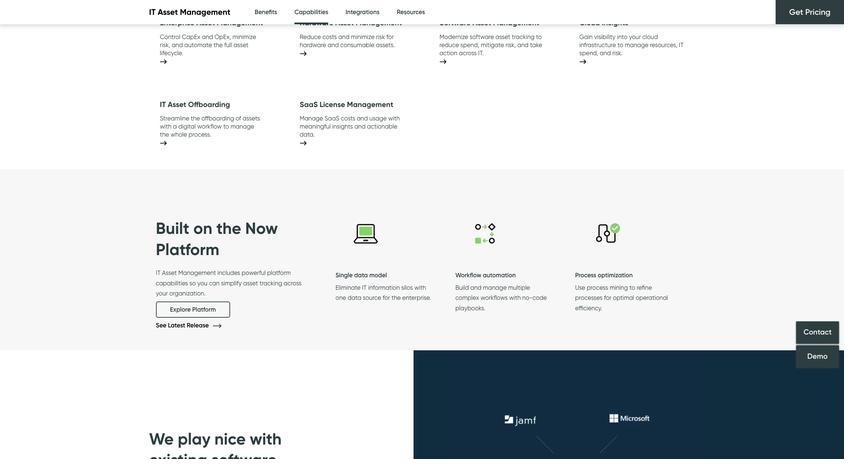 Task type: vqa. For each thing, say whether or not it's contained in the screenshot.
the top the across
yes



Task type: describe. For each thing, give the bounding box(es) containing it.
operational
[[636, 295, 668, 302]]

management for it asset management
[[180, 7, 231, 17]]

to inside use process mining to refine processes for optimal operational efficiency.
[[630, 284, 636, 291]]

the inside built on the now platform
[[216, 219, 241, 239]]

hardware asset management
[[300, 18, 402, 27]]

latest
[[168, 322, 185, 330]]

your inside it asset management includes powerful platform capabilities so you can simplify asset tracking across your organization.
[[156, 290, 168, 297]]

demo
[[808, 352, 828, 361]]

gain visibility into your cloud infrastructure to manage resources, it spend, and risk.
[[580, 33, 684, 56]]

benefits
[[255, 8, 277, 16]]

actionable
[[367, 123, 398, 130]]

modernize software asset tracking to reduce spend, mitigate risk, and take action across it.
[[440, 33, 543, 56]]

for inside eliminate it information silos with one data source for the enterprise.
[[383, 295, 390, 302]]

and down hardware asset management
[[339, 33, 350, 40]]

manage inside the gain visibility into your cloud infrastructure to manage resources, it spend, and risk.
[[625, 41, 649, 48]]

gain
[[580, 33, 593, 40]]

we
[[149, 429, 174, 450]]

assets
[[243, 115, 260, 122]]

management for it asset management includes powerful platform capabilities so you can simplify asset tracking across your organization.
[[178, 270, 216, 277]]

it for it asset management
[[149, 7, 156, 17]]

the inside eliminate it information silos with one data source for the enterprise.
[[392, 295, 401, 302]]

process
[[587, 284, 608, 291]]

costs inside manage saas costs and usage with meaningful insights and actionable data.
[[341, 115, 355, 122]]

get pricing link
[[776, 0, 845, 24]]

consumable
[[341, 41, 375, 48]]

modernize
[[440, 33, 468, 40]]

resources link
[[397, 0, 425, 25]]

offboarding
[[188, 100, 230, 109]]

into
[[617, 33, 628, 40]]

use process mining to refine processes for optimal operational efficiency.
[[575, 284, 668, 312]]

usage
[[370, 115, 387, 122]]

management for hardware asset management
[[356, 18, 402, 27]]

explore platform
[[170, 306, 216, 314]]

organization.
[[169, 290, 206, 297]]

it asset management
[[149, 7, 231, 17]]

with inside streamline the offboarding of assets with a digital workflow to manage the whole process.
[[160, 123, 172, 130]]

risk, inside modernize software asset tracking to reduce spend, mitigate risk, and take action across it.
[[506, 41, 516, 48]]

integrations with third-party systems image
[[336, 203, 396, 264]]

automate
[[184, 41, 212, 48]]

silos
[[402, 284, 413, 291]]

cloud
[[580, 18, 600, 27]]

full
[[224, 41, 232, 48]]

across inside it asset management includes powerful platform capabilities so you can simplify asset tracking across your organization.
[[284, 280, 302, 287]]

and right 'insights'
[[355, 123, 366, 130]]

explore
[[170, 306, 191, 314]]

contact
[[804, 328, 832, 337]]

can
[[209, 280, 220, 287]]

for inside "reduce costs and minimize risk for hardware and consumable assets."
[[387, 33, 394, 40]]

data.
[[300, 131, 315, 138]]

playbooks.
[[456, 305, 486, 312]]

one
[[336, 295, 346, 302]]

complex
[[456, 295, 479, 302]]

manage
[[300, 115, 323, 122]]

on
[[193, 219, 212, 239]]

asset for software asset management
[[473, 18, 491, 27]]

resources
[[397, 8, 425, 16]]

benefits link
[[255, 0, 277, 25]]

data inside eliminate it information silos with one data source for the enterprise.
[[348, 295, 362, 302]]

software inside we play nice with existing software
[[211, 450, 277, 460]]

across inside modernize software asset tracking to reduce spend, mitigate risk, and take action across it.
[[459, 49, 477, 56]]

integrations link
[[346, 0, 380, 25]]

see latest release
[[156, 322, 210, 330]]

process.
[[189, 131, 211, 138]]

it.
[[478, 49, 484, 56]]

efficiency.
[[575, 305, 603, 312]]

now
[[245, 219, 278, 239]]

asset inside it asset management includes powerful platform capabilities so you can simplify asset tracking across your organization.
[[243, 280, 258, 287]]

capex
[[182, 33, 200, 40]]

0 vertical spatial data
[[354, 272, 368, 279]]

meaningful
[[300, 123, 331, 130]]

risk, inside control capex and opex, minimize risk, and automate the full asset lifecycle.
[[160, 41, 170, 48]]

platform inside built on the now platform
[[156, 240, 219, 260]]

2 works with jamf, sccm, openlm, bigfix, ilmt, azure ad image from the left
[[449, 351, 702, 460]]

asset for it asset management
[[158, 7, 178, 17]]

management for enterprise asset management
[[217, 18, 263, 27]]

single
[[336, 272, 353, 279]]

enterprise
[[160, 18, 195, 27]]

platform
[[267, 270, 291, 277]]

existing
[[149, 450, 207, 460]]

and inside build and manage multiple complex workflows with no-code playbooks.
[[471, 284, 482, 291]]

workflow
[[456, 272, 482, 279]]

play
[[178, 429, 211, 450]]

asset inside control capex and opex, minimize risk, and automate the full asset lifecycle.
[[234, 41, 249, 48]]

control capex and opex, minimize risk, and automate the full asset lifecycle.
[[160, 33, 256, 56]]

manage inside streamline the offboarding of assets with a digital workflow to manage the whole process.
[[231, 123, 254, 130]]

works with jamf, sccm, openlm, bigfix, ilmt, azure ad image containing we play nice with existing software
[[0, 351, 845, 460]]

lifecycle.
[[160, 49, 183, 56]]

costs inside "reduce costs and minimize risk for hardware and consumable assets."
[[323, 33, 337, 40]]

it asset management includes powerful platform capabilities so you can simplify asset tracking across your organization.
[[156, 270, 302, 297]]

get pricing
[[790, 7, 831, 17]]

and inside the gain visibility into your cloud infrastructure to manage resources, it spend, and risk.
[[600, 49, 611, 56]]

capabilities
[[156, 280, 188, 287]]

enterprise.
[[402, 295, 431, 302]]

asset for it asset management includes powerful platform capabilities so you can simplify asset tracking across your organization.
[[162, 270, 177, 277]]

it inside eliminate it information silos with one data source for the enterprise.
[[362, 284, 367, 291]]

pricing
[[806, 7, 831, 17]]

refine
[[637, 284, 652, 291]]

reduce
[[440, 41, 459, 48]]

license
[[320, 100, 345, 109]]

reduce costs and minimize risk for hardware and consumable assets.
[[300, 33, 395, 48]]

it inside the gain visibility into your cloud infrastructure to manage resources, it spend, and risk.
[[679, 41, 684, 48]]

a
[[173, 123, 177, 130]]



Task type: locate. For each thing, give the bounding box(es) containing it.
get
[[790, 7, 804, 17]]

0 horizontal spatial tracking
[[260, 280, 282, 287]]

platform up release in the left bottom of the page
[[192, 306, 216, 314]]

1 workflows to automate manual tasks image from the left
[[456, 203, 516, 264]]

capabilities
[[295, 8, 328, 16]]

to left "refine"
[[630, 284, 636, 291]]

model
[[370, 272, 387, 279]]

1 vertical spatial tracking
[[260, 280, 282, 287]]

0 horizontal spatial software
[[211, 450, 277, 460]]

to down into
[[618, 41, 624, 48]]

saas inside manage saas costs and usage with meaningful insights and actionable data.
[[325, 115, 340, 122]]

1 horizontal spatial across
[[459, 49, 477, 56]]

saas up the manage
[[300, 100, 318, 109]]

management up usage
[[347, 100, 394, 109]]

with
[[388, 115, 400, 122], [160, 123, 172, 130], [415, 284, 426, 291], [509, 295, 521, 302], [250, 429, 282, 450]]

to inside streamline the offboarding of assets with a digital workflow to manage the whole process.
[[223, 123, 229, 130]]

insights
[[332, 123, 353, 130]]

capabilities link
[[295, 0, 328, 26]]

visibility
[[594, 33, 616, 40]]

for down process
[[604, 295, 612, 302]]

costs up the 'hardware'
[[323, 33, 337, 40]]

1 horizontal spatial software
[[470, 33, 494, 40]]

manage saas costs and usage with meaningful insights and actionable data.
[[300, 115, 400, 138]]

1 horizontal spatial your
[[629, 33, 641, 40]]

1 horizontal spatial risk,
[[506, 41, 516, 48]]

manage up workflows
[[483, 284, 507, 291]]

and up automate
[[202, 33, 213, 40]]

with inside eliminate it information silos with one data source for the enterprise.
[[415, 284, 426, 291]]

0 horizontal spatial manage
[[231, 123, 254, 130]]

multiple
[[508, 284, 530, 291]]

built on the now platform
[[156, 219, 278, 260]]

of
[[236, 115, 241, 122]]

asset for enterprise asset management
[[196, 18, 215, 27]]

0 vertical spatial asset
[[496, 33, 511, 40]]

manage down cloud
[[625, 41, 649, 48]]

1 vertical spatial your
[[156, 290, 168, 297]]

enterprise asset management
[[160, 18, 263, 27]]

to inside modernize software asset tracking to reduce spend, mitigate risk, and take action across it.
[[536, 33, 542, 40]]

0 horizontal spatial workflows to automate manual tasks image
[[456, 203, 516, 264]]

for up assets.
[[387, 33, 394, 40]]

software asset management
[[440, 18, 540, 27]]

simplify
[[221, 280, 242, 287]]

to up take
[[536, 33, 542, 40]]

minimize
[[233, 33, 256, 40], [351, 33, 375, 40]]

minimize inside control capex and opex, minimize risk, and automate the full asset lifecycle.
[[233, 33, 256, 40]]

and inside modernize software asset tracking to reduce spend, mitigate risk, and take action across it.
[[518, 41, 529, 48]]

reduce
[[300, 33, 321, 40]]

0 horizontal spatial minimize
[[233, 33, 256, 40]]

asset for it asset offboarding
[[168, 100, 186, 109]]

and right the 'hardware'
[[328, 41, 339, 48]]

1 minimize from the left
[[233, 33, 256, 40]]

1 horizontal spatial manage
[[483, 284, 507, 291]]

it asset offboarding
[[160, 100, 230, 109]]

and up the complex
[[471, 284, 482, 291]]

we play nice with existing software
[[149, 429, 282, 460]]

tracking inside it asset management includes powerful platform capabilities so you can simplify asset tracking across your organization.
[[260, 280, 282, 287]]

0 vertical spatial costs
[[323, 33, 337, 40]]

to inside the gain visibility into your cloud infrastructure to manage resources, it spend, and risk.
[[618, 41, 624, 48]]

0 vertical spatial spend,
[[461, 41, 480, 48]]

build and manage multiple complex workflows with no-code playbooks.
[[456, 284, 547, 312]]

see
[[156, 322, 167, 330]]

nice
[[215, 429, 246, 450]]

spend, up it.
[[461, 41, 480, 48]]

insights
[[602, 18, 629, 27]]

2 vertical spatial manage
[[483, 284, 507, 291]]

1 horizontal spatial minimize
[[351, 33, 375, 40]]

manage down "of"
[[231, 123, 254, 130]]

use
[[575, 284, 586, 291]]

1 vertical spatial saas
[[325, 115, 340, 122]]

management up opex, on the left top of the page
[[217, 18, 263, 27]]

0 horizontal spatial across
[[284, 280, 302, 287]]

tracking up take
[[512, 33, 535, 40]]

automation
[[483, 272, 516, 279]]

integrations
[[346, 8, 380, 16]]

mitigate
[[481, 41, 504, 48]]

platform down built
[[156, 240, 219, 260]]

process
[[575, 272, 597, 279]]

code
[[533, 295, 547, 302]]

information
[[368, 284, 400, 291]]

to down offboarding
[[223, 123, 229, 130]]

workflows to automate manual tasks image
[[456, 203, 516, 264], [575, 203, 636, 264]]

and down infrastructure
[[600, 49, 611, 56]]

manage inside build and manage multiple complex workflows with no-code playbooks.
[[483, 284, 507, 291]]

demo link
[[797, 346, 839, 368]]

1 vertical spatial software
[[211, 450, 277, 460]]

your
[[629, 33, 641, 40], [156, 290, 168, 297]]

management
[[180, 7, 231, 17], [217, 18, 263, 27], [356, 18, 402, 27], [493, 18, 540, 27], [347, 100, 394, 109], [178, 270, 216, 277]]

includes
[[218, 270, 240, 277]]

the right on
[[216, 219, 241, 239]]

1 vertical spatial costs
[[341, 115, 355, 122]]

0 horizontal spatial your
[[156, 290, 168, 297]]

data down the eliminate at the left
[[348, 295, 362, 302]]

and up lifecycle.
[[172, 41, 183, 48]]

see latest release link
[[156, 322, 232, 330]]

assets.
[[376, 41, 395, 48]]

workflows
[[481, 295, 508, 302]]

asset right full
[[234, 41, 249, 48]]

1 horizontal spatial saas
[[325, 115, 340, 122]]

0 vertical spatial platform
[[156, 240, 219, 260]]

spend, inside the gain visibility into your cloud infrastructure to manage resources, it spend, and risk.
[[580, 49, 599, 56]]

software
[[440, 18, 471, 27]]

1 horizontal spatial costs
[[341, 115, 355, 122]]

workflows to automate manual tasks image for optimization
[[575, 203, 636, 264]]

management inside it asset management includes powerful platform capabilities so you can simplify asset tracking across your organization.
[[178, 270, 216, 277]]

0 horizontal spatial spend,
[[461, 41, 480, 48]]

0 vertical spatial tracking
[[512, 33, 535, 40]]

with inside we play nice with existing software
[[250, 429, 282, 450]]

minimize right opex, on the left top of the page
[[233, 33, 256, 40]]

platform inside explore platform link
[[192, 306, 216, 314]]

eliminate it information silos with one data source for the enterprise.
[[336, 284, 431, 302]]

asset up capabilities
[[162, 270, 177, 277]]

management up so
[[178, 270, 216, 277]]

software
[[470, 33, 494, 40], [211, 450, 277, 460]]

software down the nice
[[211, 450, 277, 460]]

and left usage
[[357, 115, 368, 122]]

asset up mitigate on the top of the page
[[496, 33, 511, 40]]

management up "enterprise asset management"
[[180, 7, 231, 17]]

asset inside modernize software asset tracking to reduce spend, mitigate risk, and take action across it.
[[496, 33, 511, 40]]

control
[[160, 33, 180, 40]]

the down opex, on the left top of the page
[[214, 41, 223, 48]]

software inside modernize software asset tracking to reduce spend, mitigate risk, and take action across it.
[[470, 33, 494, 40]]

asset down powerful
[[243, 280, 258, 287]]

1 works with jamf, sccm, openlm, bigfix, ilmt, azure ad image from the left
[[0, 351, 845, 460]]

1 vertical spatial data
[[348, 295, 362, 302]]

1 vertical spatial asset
[[234, 41, 249, 48]]

risk.
[[613, 49, 623, 56]]

opex,
[[215, 33, 231, 40]]

across down platform
[[284, 280, 302, 287]]

it for it asset management includes powerful platform capabilities so you can simplify asset tracking across your organization.
[[156, 270, 161, 277]]

for down information
[[383, 295, 390, 302]]

across left it.
[[459, 49, 477, 56]]

across
[[459, 49, 477, 56], [284, 280, 302, 287]]

risk, right mitigate on the top of the page
[[506, 41, 516, 48]]

digital
[[178, 123, 196, 130]]

hardware
[[300, 41, 326, 48]]

0 vertical spatial saas
[[300, 100, 318, 109]]

process optimization
[[575, 272, 633, 279]]

for inside use process mining to refine processes for optimal operational efficiency.
[[604, 295, 612, 302]]

costs
[[323, 33, 337, 40], [341, 115, 355, 122]]

source
[[363, 295, 381, 302]]

data right single
[[354, 272, 368, 279]]

asset up "reduce costs and minimize risk for hardware and consumable assets."
[[335, 18, 354, 27]]

your down capabilities
[[156, 290, 168, 297]]

1 horizontal spatial spend,
[[580, 49, 599, 56]]

2 horizontal spatial manage
[[625, 41, 649, 48]]

minimize up consumable
[[351, 33, 375, 40]]

hardware
[[300, 18, 334, 27]]

powerful
[[242, 270, 266, 277]]

release
[[187, 322, 209, 330]]

0 vertical spatial manage
[[625, 41, 649, 48]]

streamline the offboarding of assets with a digital workflow to manage the whole process.
[[160, 115, 260, 138]]

it inside it asset management includes powerful platform capabilities so you can simplify asset tracking across your organization.
[[156, 270, 161, 277]]

workflow automation
[[456, 272, 516, 279]]

manage
[[625, 41, 649, 48], [231, 123, 254, 130], [483, 284, 507, 291]]

tracking inside modernize software asset tracking to reduce spend, mitigate risk, and take action across it.
[[512, 33, 535, 40]]

risk
[[376, 33, 385, 40]]

the left the 'whole'
[[160, 131, 169, 138]]

your inside the gain visibility into your cloud infrastructure to manage resources, it spend, and risk.
[[629, 33, 641, 40]]

0 horizontal spatial costs
[[323, 33, 337, 40]]

eliminate
[[336, 284, 361, 291]]

1 vertical spatial spend,
[[580, 49, 599, 56]]

asset for hardware asset management
[[335, 18, 354, 27]]

risk, down control at the top of page
[[160, 41, 170, 48]]

saas up 'insights'
[[325, 115, 340, 122]]

software up mitigate on the top of the page
[[470, 33, 494, 40]]

to
[[536, 33, 542, 40], [618, 41, 624, 48], [223, 123, 229, 130], [630, 284, 636, 291]]

so
[[190, 280, 196, 287]]

whole
[[171, 131, 187, 138]]

build
[[456, 284, 469, 291]]

the inside control capex and opex, minimize risk, and automate the full asset lifecycle.
[[214, 41, 223, 48]]

explore platform link
[[156, 302, 230, 318]]

2 minimize from the left
[[351, 33, 375, 40]]

processes
[[575, 295, 603, 302]]

mining
[[610, 284, 628, 291]]

tracking down platform
[[260, 280, 282, 287]]

asset inside it asset management includes powerful platform capabilities so you can simplify asset tracking across your organization.
[[162, 270, 177, 277]]

asset up streamline
[[168, 100, 186, 109]]

management up take
[[493, 18, 540, 27]]

works with jamf, sccm, openlm, bigfix, ilmt, azure ad image
[[0, 351, 845, 460], [449, 351, 702, 460]]

management up risk in the top left of the page
[[356, 18, 402, 27]]

1 vertical spatial manage
[[231, 123, 254, 130]]

it
[[149, 7, 156, 17], [679, 41, 684, 48], [160, 100, 166, 109], [156, 270, 161, 277], [362, 284, 367, 291]]

you
[[198, 280, 208, 287]]

streamline
[[160, 115, 189, 122]]

1 horizontal spatial tracking
[[512, 33, 535, 40]]

data
[[354, 272, 368, 279], [348, 295, 362, 302]]

take
[[530, 41, 543, 48]]

0 vertical spatial your
[[629, 33, 641, 40]]

asset up enterprise
[[158, 7, 178, 17]]

minimize inside "reduce costs and minimize risk for hardware and consumable assets."
[[351, 33, 375, 40]]

optimal
[[613, 295, 635, 302]]

2 risk, from the left
[[506, 41, 516, 48]]

asset down it asset management
[[196, 18, 215, 27]]

it for it asset offboarding
[[160, 100, 166, 109]]

management for saas license management
[[347, 100, 394, 109]]

your right into
[[629, 33, 641, 40]]

asset up modernize software asset tracking to reduce spend, mitigate risk, and take action across it.
[[473, 18, 491, 27]]

1 horizontal spatial workflows to automate manual tasks image
[[575, 203, 636, 264]]

0 horizontal spatial saas
[[300, 100, 318, 109]]

the up digital
[[191, 115, 200, 122]]

with inside build and manage multiple complex workflows with no-code playbooks.
[[509, 295, 521, 302]]

1 vertical spatial across
[[284, 280, 302, 287]]

spend, inside modernize software asset tracking to reduce spend, mitigate risk, and take action across it.
[[461, 41, 480, 48]]

0 horizontal spatial risk,
[[160, 41, 170, 48]]

workflows to automate manual tasks image for automation
[[456, 203, 516, 264]]

the down information
[[392, 295, 401, 302]]

1 risk, from the left
[[160, 41, 170, 48]]

2 vertical spatial asset
[[243, 280, 258, 287]]

1 vertical spatial platform
[[192, 306, 216, 314]]

0 vertical spatial across
[[459, 49, 477, 56]]

and left take
[[518, 41, 529, 48]]

management for software asset management
[[493, 18, 540, 27]]

0 vertical spatial software
[[470, 33, 494, 40]]

resources,
[[650, 41, 678, 48]]

2 workflows to automate manual tasks image from the left
[[575, 203, 636, 264]]

and
[[202, 33, 213, 40], [339, 33, 350, 40], [172, 41, 183, 48], [328, 41, 339, 48], [518, 41, 529, 48], [600, 49, 611, 56], [357, 115, 368, 122], [355, 123, 366, 130], [471, 284, 482, 291]]

action
[[440, 49, 458, 56]]

costs up 'insights'
[[341, 115, 355, 122]]

spend, down infrastructure
[[580, 49, 599, 56]]

offboarding
[[202, 115, 234, 122]]

contact link
[[797, 322, 839, 344]]

with inside manage saas costs and usage with meaningful insights and actionable data.
[[388, 115, 400, 122]]



